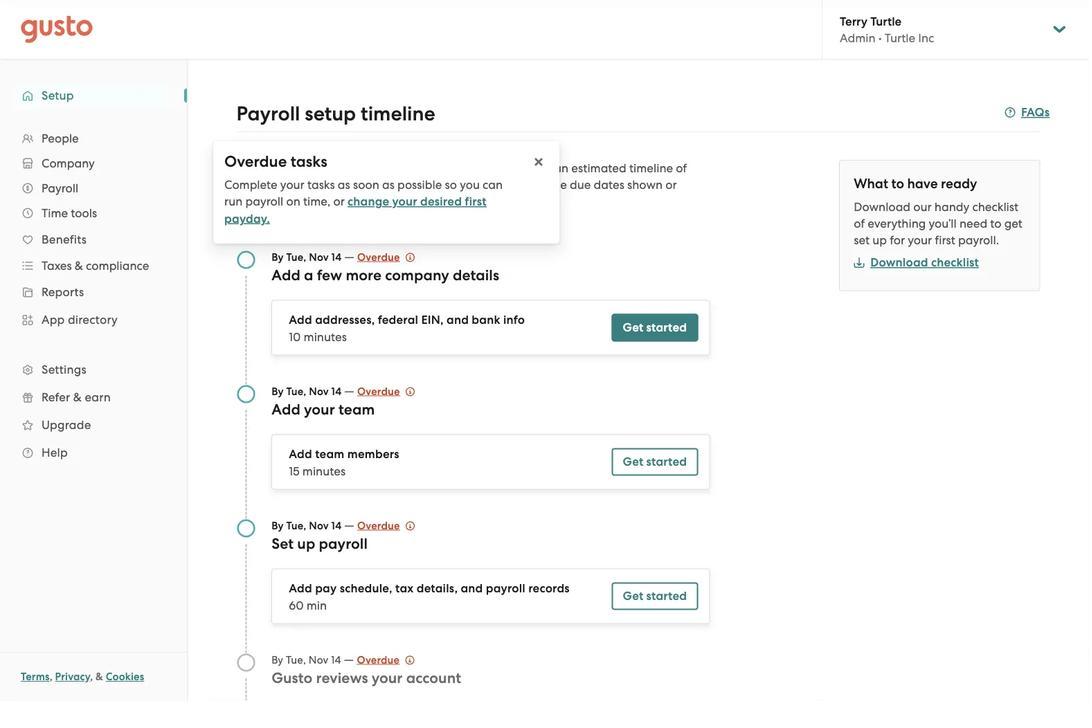 Task type: locate. For each thing, give the bounding box(es) containing it.
overdue button for payroll
[[357, 518, 415, 534]]

0 vertical spatial or
[[666, 178, 677, 192]]

by for add your team
[[272, 385, 284, 398]]

by tue, nov 14 — up set up payroll
[[272, 518, 357, 532]]

add
[[272, 267, 301, 284], [289, 313, 312, 327], [272, 401, 301, 418], [289, 447, 312, 462], [289, 582, 312, 596]]

payroll left records
[[486, 582, 526, 596]]

14 for your
[[331, 385, 342, 398]]

started
[[647, 321, 687, 335], [647, 455, 687, 469], [647, 589, 687, 604]]

payroll up "pay"
[[319, 535, 368, 553]]

1 vertical spatial &
[[73, 391, 82, 404]]

overdue up add your team
[[357, 385, 400, 398]]

0 horizontal spatial payday.
[[224, 212, 270, 226]]

setup
[[42, 89, 74, 103]]

overdue button for team
[[357, 383, 415, 400]]

tasks up time,
[[307, 178, 335, 192]]

1 horizontal spatial or
[[666, 178, 677, 192]]

3 tue, from the top
[[286, 520, 306, 532]]

dates
[[594, 178, 625, 192]]

2 tue, from the top
[[286, 385, 306, 398]]

1 get started from the top
[[623, 321, 687, 335]]

tue, up add your team
[[286, 385, 306, 398]]

4 — from the top
[[344, 653, 354, 667]]

get started button for set up payroll
[[612, 583, 698, 611]]

you inside complete your tasks as soon as possible so you can run payroll on time, or
[[460, 178, 480, 192]]

people
[[42, 132, 79, 145]]

terry turtle admin • turtle inc
[[840, 14, 935, 45]]

you up change
[[354, 178, 374, 192]]

the inside finish your tasks by the due dates shown or extend them by
[[549, 178, 567, 192]]

0 horizontal spatial set
[[403, 178, 419, 192]]

timeline up shown
[[630, 161, 673, 175]]

minutes inside add team members 15 minutes
[[303, 464, 346, 478]]

4 overdue button from the top
[[357, 652, 415, 669]]

0 vertical spatial team
[[339, 401, 375, 418]]

your down payroll!
[[476, 178, 500, 192]]

0 vertical spatial payday.
[[469, 195, 515, 209]]

download
[[854, 200, 911, 214], [871, 256, 929, 270]]

0 horizontal spatial by
[[308, 195, 322, 208]]

— up more
[[344, 250, 354, 264]]

3 get started button from the top
[[612, 583, 698, 611]]

1 horizontal spatial as
[[382, 178, 395, 192]]

0 horizontal spatial timeline
[[361, 102, 435, 125]]

checklist down payroll.
[[932, 256, 979, 270]]

1 horizontal spatial of
[[854, 217, 865, 231]]

payday.
[[469, 195, 515, 209], [224, 212, 270, 226]]

•
[[879, 31, 882, 45]]

team inside add team members 15 minutes
[[315, 447, 345, 462]]

& left earn
[[73, 391, 82, 404]]

1 vertical spatial team
[[315, 447, 345, 462]]

tasks up needed
[[291, 152, 327, 171]]

your up fully
[[390, 161, 414, 175]]

finish
[[442, 178, 473, 192]]

first inside download our handy checklist of everything you'll need to get set up for your first payroll.
[[935, 233, 956, 247]]

2 vertical spatial get started
[[623, 589, 687, 604]]

faqs
[[1022, 105, 1050, 119]]

everything
[[868, 217, 926, 231]]

checklist inside download our handy checklist of everything you'll need to get set up for your first payroll.
[[973, 200, 1019, 214]]

payday. inside button
[[469, 195, 515, 209]]

4 by from the top
[[272, 654, 283, 666]]

payroll inside payroll dropdown button
[[42, 181, 78, 195]]

get right need
[[1005, 217, 1023, 231]]

tue, for your
[[286, 385, 306, 398]]

up right set
[[297, 535, 315, 553]]

timeline right setup at the left top of the page
[[361, 102, 435, 125]]

0 horizontal spatial of
[[676, 161, 687, 175]]

turtle
[[871, 14, 902, 28], [885, 31, 916, 45]]

2 started from the top
[[647, 455, 687, 469]]

your up on in the left top of the page
[[280, 178, 305, 192]]

& inside dropdown button
[[75, 259, 83, 273]]

payroll inside complete your tasks as soon as possible so you can run payroll on time, or
[[246, 195, 283, 208]]

download checklist
[[871, 256, 979, 270]]

to up fully
[[376, 161, 387, 175]]

2 as from the left
[[382, 178, 395, 192]]

tue, for up
[[286, 520, 306, 532]]

to inside download our handy checklist of everything you'll need to get set up for your first payroll.
[[991, 217, 1002, 231]]

your down possible
[[392, 195, 417, 209]]

to left have
[[892, 176, 904, 192]]

3 overdue button from the top
[[357, 518, 415, 534]]

gusto up finish
[[440, 161, 473, 175]]

14 up few
[[331, 251, 342, 264]]

set left for
[[854, 233, 870, 247]]

2 horizontal spatial payroll
[[486, 582, 526, 596]]

cookies
[[106, 671, 144, 684]]

tasks inside complete your tasks as soon as possible so you can run payroll on time, or
[[307, 178, 335, 192]]

overdue for your
[[357, 654, 400, 667]]

14 up add your team
[[331, 385, 342, 398]]

overdue up what's
[[224, 152, 287, 171]]

2 by from the top
[[272, 385, 284, 398]]

0 vertical spatial &
[[75, 259, 83, 273]]

payroll for payroll
[[42, 181, 78, 195]]

1 vertical spatial of
[[854, 217, 865, 231]]

you inside let's start the countdown to your first gusto payroll! this is an estimated                     timeline of what's needed to get you fully set up.
[[354, 178, 374, 192]]

2 get started button from the top
[[612, 448, 698, 476]]

1 vertical spatial started
[[647, 455, 687, 469]]

add for add a few more company details
[[272, 267, 301, 284]]

1 horizontal spatial the
[[549, 178, 567, 192]]

benefits link
[[14, 227, 173, 252]]

— up add your team
[[344, 384, 354, 398]]

1 you from the left
[[354, 178, 374, 192]]

timeline inside let's start the countdown to your first gusto payroll! this is an estimated                     timeline of what's needed to get you fully set up.
[[630, 161, 673, 175]]

payroll setup timeline
[[237, 102, 435, 125]]

is
[[544, 161, 551, 175]]

0 vertical spatial up
[[873, 233, 887, 247]]

, left privacy
[[50, 671, 53, 684]]

overdue up gusto reviews your account on the bottom left of page
[[357, 654, 400, 667]]

set inside download our handy checklist of everything you'll need to get set up for your first payroll.
[[854, 233, 870, 247]]

first up up.
[[417, 161, 437, 175]]

due
[[570, 178, 591, 192]]

add addresses, federal ein, and bank info 10 minutes
[[289, 313, 525, 344]]

2 14 from the top
[[331, 385, 342, 398]]

1 vertical spatial get
[[623, 455, 644, 469]]

minutes down addresses, at the top left of the page
[[304, 330, 347, 344]]

1 horizontal spatial set
[[854, 233, 870, 247]]

or
[[666, 178, 677, 192], [333, 195, 345, 208]]

by tue, nov 14 — for your
[[272, 384, 357, 398]]

benefits
[[42, 233, 87, 247]]

2 vertical spatial &
[[96, 671, 103, 684]]

by right circle blank image
[[272, 654, 283, 666]]

so
[[445, 178, 457, 192]]

earn
[[85, 391, 111, 404]]

0 vertical spatial get started button
[[612, 314, 698, 342]]

extend
[[237, 195, 274, 208]]

3 get started from the top
[[623, 589, 687, 604]]

1 vertical spatial download
[[871, 256, 929, 270]]

time,
[[303, 195, 331, 208]]

download inside download our handy checklist of everything you'll need to get set up for your first payroll.
[[854, 200, 911, 214]]

complete your tasks as soon as possible so you can run payroll on time, or
[[224, 178, 503, 208]]

as
[[338, 178, 350, 192], [382, 178, 395, 192]]

14 up set up payroll
[[331, 520, 342, 532]]

2 — from the top
[[344, 384, 354, 398]]

get started for team
[[623, 455, 687, 469]]

0 vertical spatial set
[[403, 178, 419, 192]]

or inside finish your tasks by the due dates shown or extend them by
[[666, 178, 677, 192]]

set
[[403, 178, 419, 192], [854, 233, 870, 247]]

up
[[873, 233, 887, 247], [297, 535, 315, 553]]

1 vertical spatial set
[[854, 233, 870, 247]]

set up changing your first gusto payday.
[[403, 178, 419, 192]]

nov up a
[[309, 251, 329, 264]]

14 for a
[[331, 251, 342, 264]]

changing your first gusto payday.
[[324, 195, 515, 209]]

0 vertical spatial gusto
[[440, 161, 473, 175]]

you'll
[[929, 217, 957, 231]]

reports link
[[14, 280, 173, 305]]

ready
[[941, 176, 977, 192]]

payroll inside add pay schedule, tax details, and payroll records 60 min
[[486, 582, 526, 596]]

to right need
[[991, 217, 1002, 231]]

or right shown
[[666, 178, 677, 192]]

0 vertical spatial download
[[854, 200, 911, 214]]

0 vertical spatial turtle
[[871, 14, 902, 28]]

upgrade link
[[14, 413, 173, 438]]

download down for
[[871, 256, 929, 270]]

0 vertical spatial get
[[623, 321, 644, 335]]

1 vertical spatial gusto
[[433, 195, 466, 209]]

turtle right the •
[[885, 31, 916, 45]]

get started
[[623, 321, 687, 335], [623, 455, 687, 469], [623, 589, 687, 604]]

2 overdue button from the top
[[357, 383, 415, 400]]

privacy
[[55, 671, 90, 684]]

overdue for few
[[357, 251, 400, 264]]

changing
[[324, 195, 377, 209]]

payday. for change your desired first payday.
[[224, 212, 270, 226]]

download for download checklist
[[871, 256, 929, 270]]

2 get from the top
[[623, 455, 644, 469]]

tue, up set
[[286, 520, 306, 532]]

gusto down so
[[433, 195, 466, 209]]

1 horizontal spatial payday.
[[469, 195, 515, 209]]

0 vertical spatial get
[[333, 178, 351, 192]]

0 horizontal spatial as
[[338, 178, 350, 192]]

1 vertical spatial payday.
[[224, 212, 270, 226]]

0 horizontal spatial or
[[333, 195, 345, 208]]

upgrade
[[42, 418, 91, 432]]

overdue up add a few more company details
[[357, 251, 400, 264]]

0 vertical spatial get started
[[623, 321, 687, 335]]

by right on in the left top of the page
[[308, 195, 322, 208]]

1 horizontal spatial ,
[[90, 671, 93, 684]]

get down countdown
[[333, 178, 351, 192]]

0 horizontal spatial payroll
[[42, 181, 78, 195]]

10
[[289, 330, 301, 344]]

gusto right circle blank image
[[272, 670, 313, 687]]

complete
[[224, 178, 278, 192]]

have
[[908, 176, 938, 192]]

by down is
[[533, 178, 546, 192]]

by up set
[[272, 520, 284, 532]]

& left cookies at the left
[[96, 671, 103, 684]]

payroll up time
[[42, 181, 78, 195]]

payday. down extend
[[224, 212, 270, 226]]

1 overdue button from the top
[[357, 249, 415, 266]]

add inside add pay schedule, tax details, and payroll records 60 min
[[289, 582, 312, 596]]

overdue up set up payroll
[[357, 520, 400, 532]]

what to have ready
[[854, 176, 977, 192]]

1 vertical spatial get started
[[623, 455, 687, 469]]

1 vertical spatial the
[[549, 178, 567, 192]]

first down you'll
[[935, 233, 956, 247]]

turtle up the •
[[871, 14, 902, 28]]

1 14 from the top
[[331, 251, 342, 264]]

first down possible
[[408, 195, 430, 209]]

, left cookies at the left
[[90, 671, 93, 684]]

overdue inside dialog main content element
[[224, 152, 287, 171]]

your down fully
[[380, 195, 405, 209]]

1 vertical spatial turtle
[[885, 31, 916, 45]]

0 vertical spatial payroll
[[246, 195, 283, 208]]

and right ein,
[[447, 313, 469, 327]]

1 vertical spatial get started button
[[612, 448, 698, 476]]

company
[[385, 267, 449, 284]]

4 by tue, nov 14 — from the top
[[272, 653, 357, 667]]

app directory link
[[14, 308, 173, 332]]

4 tue, from the top
[[286, 654, 306, 666]]

get
[[333, 178, 351, 192], [1005, 217, 1023, 231]]

add inside add addresses, federal ein, and bank info 10 minutes
[[289, 313, 312, 327]]

14 up reviews on the left bottom of the page
[[331, 654, 341, 666]]

0 horizontal spatial the
[[290, 161, 308, 175]]

of
[[676, 161, 687, 175], [854, 217, 865, 231]]

by tue, nov 14 — up a
[[272, 250, 357, 264]]

1 horizontal spatial get
[[1005, 217, 1023, 231]]

3 by tue, nov 14 — from the top
[[272, 518, 357, 532]]

1 horizontal spatial by
[[533, 178, 546, 192]]

by tue, nov 14 — up add your team
[[272, 384, 357, 398]]

0 vertical spatial by
[[533, 178, 546, 192]]

by tue, nov 14 — for reviews
[[272, 653, 357, 667]]

you right so
[[460, 178, 480, 192]]

tasks down the this
[[503, 178, 530, 192]]

1 horizontal spatial timeline
[[630, 161, 673, 175]]

nov
[[309, 251, 329, 264], [309, 385, 329, 398], [309, 520, 329, 532], [309, 654, 329, 666]]

details,
[[417, 582, 458, 596]]

nov up reviews on the left bottom of the page
[[309, 654, 329, 666]]

payroll
[[237, 102, 300, 125], [42, 181, 78, 195]]

overdue for payroll
[[357, 520, 400, 532]]

can
[[483, 178, 503, 192]]

nov up add your team
[[309, 385, 329, 398]]

first down can
[[465, 195, 487, 209]]

—
[[344, 250, 354, 264], [344, 384, 354, 398], [344, 518, 354, 532], [344, 653, 354, 667]]

payday. down can
[[469, 195, 515, 209]]

0 horizontal spatial ,
[[50, 671, 53, 684]]

the up needed
[[290, 161, 308, 175]]

nov up set up payroll
[[309, 520, 329, 532]]

ein,
[[421, 313, 444, 327]]

tue, for reviews
[[286, 654, 306, 666]]

payroll
[[246, 195, 283, 208], [319, 535, 368, 553], [486, 582, 526, 596]]

checklist up need
[[973, 200, 1019, 214]]

the down an
[[549, 178, 567, 192]]

0 vertical spatial of
[[676, 161, 687, 175]]

payday. for changing your first gusto payday.
[[469, 195, 515, 209]]

and right details,
[[461, 582, 483, 596]]

payday. inside the change your desired first payday.
[[224, 212, 270, 226]]

2 vertical spatial get
[[623, 589, 644, 604]]

1 vertical spatial get
[[1005, 217, 1023, 231]]

3 started from the top
[[647, 589, 687, 604]]

payroll for payroll setup timeline
[[237, 102, 300, 125]]

1 by from the top
[[272, 251, 284, 264]]

2 get started from the top
[[623, 455, 687, 469]]

account
[[406, 670, 461, 687]]

0 vertical spatial timeline
[[361, 102, 435, 125]]

1 vertical spatial minutes
[[303, 464, 346, 478]]

2 vertical spatial payroll
[[486, 582, 526, 596]]

by up add your team
[[272, 385, 284, 398]]

first inside let's start the countdown to your first gusto payroll! this is an estimated                     timeline of what's needed to get you fully set up.
[[417, 161, 437, 175]]

1 horizontal spatial payroll
[[237, 102, 300, 125]]

0 vertical spatial started
[[647, 321, 687, 335]]

1 horizontal spatial you
[[460, 178, 480, 192]]

0 vertical spatial the
[[290, 161, 308, 175]]

3 get from the top
[[623, 589, 644, 604]]

0 horizontal spatial payroll
[[246, 195, 283, 208]]

you
[[354, 178, 374, 192], [460, 178, 480, 192]]

tue, right circle blank image
[[286, 654, 306, 666]]

pay
[[315, 582, 337, 596]]

2 vertical spatial gusto
[[272, 670, 313, 687]]

need
[[960, 217, 988, 231]]

your right for
[[908, 233, 932, 247]]

get
[[623, 321, 644, 335], [623, 455, 644, 469], [623, 589, 644, 604]]

tue, up a
[[286, 251, 306, 264]]

team up members
[[339, 401, 375, 418]]

overdue button up gusto reviews your account on the bottom left of page
[[357, 652, 415, 669]]

setup link
[[14, 83, 173, 108]]

1 vertical spatial and
[[461, 582, 483, 596]]

1 vertical spatial payroll
[[319, 535, 368, 553]]

2 vertical spatial get started button
[[612, 583, 698, 611]]

0 vertical spatial checklist
[[973, 200, 1019, 214]]

1 horizontal spatial up
[[873, 233, 887, 247]]

&
[[75, 259, 83, 273], [73, 391, 82, 404], [96, 671, 103, 684]]

,
[[50, 671, 53, 684], [90, 671, 93, 684]]

as right soon
[[382, 178, 395, 192]]

reports
[[42, 285, 84, 299]]

1 tue, from the top
[[286, 251, 306, 264]]

taxes
[[42, 259, 72, 273]]

add for add team members 15 minutes
[[289, 447, 312, 462]]

payroll down what's
[[246, 195, 283, 208]]

— for payroll
[[344, 518, 354, 532]]

up left for
[[873, 233, 887, 247]]

2 by tue, nov 14 — from the top
[[272, 384, 357, 398]]

your inside download our handy checklist of everything you'll need to get set up for your first payroll.
[[908, 233, 932, 247]]

0 horizontal spatial you
[[354, 178, 374, 192]]

2 you from the left
[[460, 178, 480, 192]]

or right time,
[[333, 195, 345, 208]]

0 vertical spatial and
[[447, 313, 469, 327]]

gusto inside let's start the countdown to your first gusto payroll! this is an estimated                     timeline of what's needed to get you fully set up.
[[440, 161, 473, 175]]

1 vertical spatial up
[[297, 535, 315, 553]]

0 vertical spatial minutes
[[304, 330, 347, 344]]

3 14 from the top
[[331, 520, 342, 532]]

payroll up overdue tasks on the left top of the page
[[237, 102, 300, 125]]

0 horizontal spatial get
[[333, 178, 351, 192]]

get started for payroll
[[623, 589, 687, 604]]

by for set up payroll
[[272, 520, 284, 532]]

overdue button up tax
[[357, 518, 415, 534]]

1 — from the top
[[344, 250, 354, 264]]

— up reviews on the left bottom of the page
[[344, 653, 354, 667]]

4 14 from the top
[[331, 654, 341, 666]]

gusto
[[440, 161, 473, 175], [433, 195, 466, 209], [272, 670, 313, 687]]

overdue button up add a few more company details
[[357, 249, 415, 266]]

gusto navigation element
[[0, 60, 187, 489]]

first
[[417, 161, 437, 175], [408, 195, 430, 209], [465, 195, 487, 209], [935, 233, 956, 247]]

1 by tue, nov 14 — from the top
[[272, 250, 357, 264]]

by tue, nov 14 — up reviews on the left bottom of the page
[[272, 653, 357, 667]]

3 by from the top
[[272, 520, 284, 532]]

download up everything at top right
[[854, 200, 911, 214]]

1 started from the top
[[647, 321, 687, 335]]

finish your tasks by the due dates shown or extend them by
[[237, 178, 677, 208]]

2 vertical spatial started
[[647, 589, 687, 604]]

and
[[447, 313, 469, 327], [461, 582, 483, 596]]

1 vertical spatial timeline
[[630, 161, 673, 175]]

refer & earn
[[42, 391, 111, 404]]

3 — from the top
[[344, 518, 354, 532]]

0 vertical spatial payroll
[[237, 102, 300, 125]]

as down countdown
[[338, 178, 350, 192]]

list
[[0, 126, 187, 467]]

tax
[[396, 582, 414, 596]]

tasks inside finish your tasks by the due dates shown or extend them by
[[503, 178, 530, 192]]

1 vertical spatial or
[[333, 195, 345, 208]]

— up set up payroll
[[344, 518, 354, 532]]

add inside add team members 15 minutes
[[289, 447, 312, 462]]

by down them
[[272, 251, 284, 264]]

minutes right 15
[[303, 464, 346, 478]]

reviews
[[316, 670, 368, 687]]

set inside let's start the countdown to your first gusto payroll! this is an estimated                     timeline of what's needed to get you fully set up.
[[403, 178, 419, 192]]

& right taxes
[[75, 259, 83, 273]]

1 vertical spatial payroll
[[42, 181, 78, 195]]

team left members
[[315, 447, 345, 462]]

nov for reviews
[[309, 654, 329, 666]]

overdue button up members
[[357, 383, 415, 400]]



Task type: describe. For each thing, give the bounding box(es) containing it.
bank
[[472, 313, 501, 327]]

1 get from the top
[[623, 321, 644, 335]]

1 vertical spatial checklist
[[932, 256, 979, 270]]

1 vertical spatial by
[[308, 195, 322, 208]]

refer & earn link
[[14, 385, 173, 410]]

help link
[[14, 440, 173, 465]]

add team members 15 minutes
[[289, 447, 399, 478]]

14 for up
[[331, 520, 342, 532]]

up.
[[422, 178, 439, 192]]

get inside download our handy checklist of everything you'll need to get set up for your first payroll.
[[1005, 217, 1023, 231]]

add for add your team
[[272, 401, 301, 418]]

gusto reviews your account
[[272, 670, 461, 687]]

what
[[854, 176, 889, 192]]

change your desired first payday.
[[224, 195, 487, 226]]

few
[[317, 267, 342, 284]]

1 , from the left
[[50, 671, 53, 684]]

2 , from the left
[[90, 671, 93, 684]]

time tools button
[[14, 201, 173, 226]]

let's
[[237, 161, 259, 175]]

get for add your team
[[623, 455, 644, 469]]

start
[[262, 161, 287, 175]]

compliance
[[86, 259, 149, 273]]

— for few
[[344, 250, 354, 264]]

download our handy checklist of everything you'll need to get set up for your first payroll.
[[854, 200, 1023, 247]]

desired
[[420, 195, 462, 209]]

addresses,
[[315, 313, 375, 327]]

your inside let's start the countdown to your first gusto payroll! this is an estimated                     timeline of what's needed to get you fully set up.
[[390, 161, 414, 175]]

nov for up
[[309, 520, 329, 532]]

by tue, nov 14 — for up
[[272, 518, 357, 532]]

tasks for payroll
[[307, 178, 335, 192]]

get started button for add your team
[[612, 448, 698, 476]]

terms , privacy , & cookies
[[21, 671, 144, 684]]

started for add your team
[[647, 455, 687, 469]]

download for download our handy checklist of everything you'll need to get set up for your first payroll.
[[854, 200, 911, 214]]

60
[[289, 599, 304, 613]]

change
[[348, 195, 389, 209]]

run
[[224, 195, 243, 208]]

overdue button for your
[[357, 652, 415, 669]]

of inside download our handy checklist of everything you'll need to get set up for your first payroll.
[[854, 217, 865, 231]]

to up time,
[[319, 178, 330, 192]]

time
[[42, 206, 68, 220]]

on
[[286, 195, 300, 208]]

details
[[453, 267, 499, 284]]

overdue button for few
[[357, 249, 415, 266]]

company
[[42, 157, 95, 170]]

shown
[[628, 178, 663, 192]]

more
[[346, 267, 382, 284]]

info
[[504, 313, 525, 327]]

by tue, nov 14 — for a
[[272, 250, 357, 264]]

add your team
[[272, 401, 375, 418]]

add for add addresses, federal ein, and bank info 10 minutes
[[289, 313, 312, 327]]

inc
[[919, 31, 935, 45]]

people button
[[14, 126, 173, 151]]

& for earn
[[73, 391, 82, 404]]

tasks for by
[[503, 178, 530, 192]]

soon
[[353, 178, 379, 192]]

members
[[348, 447, 399, 462]]

by for gusto reviews your account
[[272, 654, 283, 666]]

records
[[529, 582, 570, 596]]

1 as from the left
[[338, 178, 350, 192]]

a
[[304, 267, 313, 284]]

estimated
[[572, 161, 627, 175]]

started for set up payroll
[[647, 589, 687, 604]]

let's start the countdown to your first gusto payroll! this is an estimated                     timeline of what's needed to get you fully set up.
[[237, 161, 687, 192]]

dialog main content element
[[213, 141, 560, 244]]

what's
[[237, 178, 271, 192]]

terms
[[21, 671, 50, 684]]

set up payroll
[[272, 535, 368, 553]]

tools
[[71, 206, 97, 220]]

your inside complete your tasks as soon as possible so you can run payroll on time, or
[[280, 178, 305, 192]]

terry
[[840, 14, 868, 28]]

help
[[42, 446, 68, 460]]

list containing people
[[0, 126, 187, 467]]

this
[[519, 161, 541, 175]]

get inside let's start the countdown to your first gusto payroll! this is an estimated                     timeline of what's needed to get you fully set up.
[[333, 178, 351, 192]]

possible
[[398, 178, 442, 192]]

payroll button
[[14, 176, 173, 201]]

the inside let's start the countdown to your first gusto payroll! this is an estimated                     timeline of what's needed to get you fully set up.
[[290, 161, 308, 175]]

add a few more company details
[[272, 267, 499, 284]]

your inside finish your tasks by the due dates shown or extend them by
[[476, 178, 500, 192]]

your up add team members 15 minutes
[[304, 401, 335, 418]]

settings link
[[14, 357, 173, 382]]

0 horizontal spatial up
[[297, 535, 315, 553]]

add for add pay schedule, tax details, and payroll records 60 min
[[289, 582, 312, 596]]

overdue for team
[[357, 385, 400, 398]]

app
[[42, 313, 65, 327]]

set
[[272, 535, 294, 553]]

get for set up payroll
[[623, 589, 644, 604]]

nov for your
[[309, 385, 329, 398]]

add pay schedule, tax details, and payroll records 60 min
[[289, 582, 570, 613]]

14 for reviews
[[331, 654, 341, 666]]

our
[[914, 200, 932, 214]]

home image
[[21, 16, 93, 43]]

gusto inside button
[[433, 195, 466, 209]]

payroll.
[[959, 233, 999, 247]]

schedule,
[[340, 582, 393, 596]]

by for add a few more company details
[[272, 251, 284, 264]]

1 horizontal spatial payroll
[[319, 535, 368, 553]]

circle blank image
[[237, 653, 256, 673]]

& for compliance
[[75, 259, 83, 273]]

federal
[[378, 313, 418, 327]]

first inside button
[[408, 195, 430, 209]]

company button
[[14, 151, 173, 176]]

or inside complete your tasks as soon as possible so you can run payroll on time, or
[[333, 195, 345, 208]]

— for your
[[344, 653, 354, 667]]

admin
[[840, 31, 876, 45]]

minutes inside add addresses, federal ein, and bank info 10 minutes
[[304, 330, 347, 344]]

handy
[[935, 200, 970, 214]]

app directory
[[42, 313, 118, 327]]

changing your first gusto payday. button
[[324, 194, 515, 210]]

your inside the change your desired first payday.
[[392, 195, 417, 209]]

privacy link
[[55, 671, 90, 684]]

your right reviews on the left bottom of the page
[[372, 670, 403, 687]]

needed
[[274, 178, 316, 192]]

up inside download our handy checklist of everything you'll need to get set up for your first payroll.
[[873, 233, 887, 247]]

and inside add addresses, federal ein, and bank info 10 minutes
[[447, 313, 469, 327]]

nov for a
[[309, 251, 329, 264]]

1 get started button from the top
[[612, 314, 698, 342]]

of inside let's start the countdown to your first gusto payroll! this is an estimated                     timeline of what's needed to get you fully set up.
[[676, 161, 687, 175]]

countdown
[[311, 161, 373, 175]]

tue, for a
[[286, 251, 306, 264]]

fully
[[377, 178, 400, 192]]

payroll!
[[475, 161, 516, 175]]

first inside the change your desired first payday.
[[465, 195, 487, 209]]

an
[[554, 161, 569, 175]]

your inside button
[[380, 195, 405, 209]]

min
[[307, 599, 327, 613]]

time tools
[[42, 206, 97, 220]]

for
[[890, 233, 905, 247]]

and inside add pay schedule, tax details, and payroll records 60 min
[[461, 582, 483, 596]]

refer
[[42, 391, 70, 404]]

— for team
[[344, 384, 354, 398]]

cookies button
[[106, 669, 144, 686]]

them
[[277, 195, 305, 208]]



Task type: vqa. For each thing, say whether or not it's contained in the screenshot.
the rightmost payroll
yes



